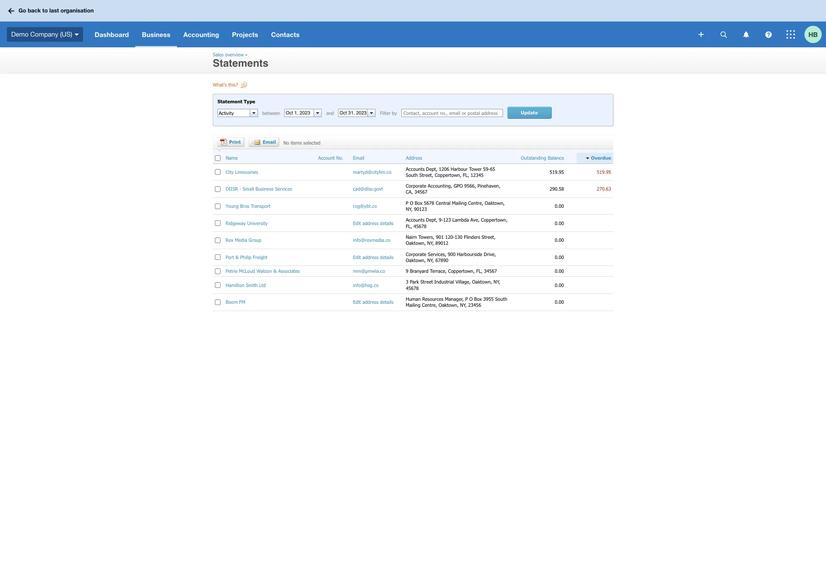 Task type: vqa. For each thing, say whether or not it's contained in the screenshot.
Quotes Element
no



Task type: describe. For each thing, give the bounding box(es) containing it.
name link
[[226, 155, 238, 161]]

young
[[226, 203, 239, 209]]

no.
[[336, 155, 344, 161]]

media
[[235, 238, 247, 243]]

accounts dept, 9-123 lambda ave, coppertown, fl, 45678
[[406, 217, 508, 229]]

go back to last organisation link
[[5, 3, 99, 18]]

9
[[406, 269, 409, 274]]

edit address details link for accounts
[[353, 220, 394, 226]]

svg image
[[699, 32, 704, 37]]

ridgeway university
[[226, 220, 268, 226]]

petrie mcloud watson & associates link
[[226, 269, 300, 274]]

projects button
[[226, 22, 265, 47]]

edit address details for accounts
[[353, 220, 394, 226]]

3955
[[484, 297, 494, 302]]

rex media group
[[226, 238, 262, 243]]

mm@pmwla.co
[[353, 269, 385, 274]]

petrie mcloud watson & associates
[[226, 269, 300, 274]]

accounting button
[[177, 22, 226, 47]]

dashboard
[[95, 31, 129, 38]]

philip
[[240, 255, 252, 260]]

south for accounts dept, 1206 harbour tower 59-65 south street, coppertown, fl, 12345
[[406, 172, 418, 178]]

port & philip freight
[[226, 255, 268, 260]]

details for human
[[380, 300, 394, 305]]

0.00 for 9 branyard terrace, coppertown, fl, 34567
[[555, 269, 564, 274]]

ca,
[[406, 189, 413, 195]]

p
[[406, 200, 409, 206]]

2 vertical spatial coppertown,
[[448, 269, 475, 274]]

mailing inside human resources manager, p o box 3955 south mailing centre, oaktown, ny, 23456
[[406, 303, 421, 308]]

accounts for fl,
[[406, 217, 425, 223]]

outstanding balance
[[521, 155, 564, 161]]

go back to last organisation
[[19, 7, 94, 14]]

central
[[436, 200, 451, 206]]

banner containing hb
[[0, 0, 827, 47]]

boom
[[226, 300, 238, 305]]

terrace,
[[430, 269, 447, 274]]

hamilton
[[226, 283, 245, 288]]

statement type
[[218, 99, 255, 104]]

1 vertical spatial email link
[[353, 155, 365, 161]]

coppertown, inside accounts dept, 1206 harbour tower 59-65 south street, coppertown, fl, 12345
[[435, 172, 462, 178]]

projects
[[232, 31, 258, 38]]

statement
[[218, 99, 243, 104]]

901
[[436, 234, 444, 240]]

address link
[[406, 155, 423, 161]]

bros
[[240, 203, 249, 209]]

nairn
[[406, 234, 417, 240]]

business inside popup button
[[142, 31, 171, 38]]

coppertown, inside accounts dept, 9-123 lambda ave, coppertown, fl, 45678
[[481, 217, 508, 223]]

account no. link
[[318, 155, 344, 161]]

0 horizontal spatial email link
[[249, 138, 279, 147]]

human resources manager, p o box 3955 south mailing centre, oaktown, ny, 23456
[[406, 297, 508, 308]]

›
[[245, 52, 248, 57]]

accounting
[[183, 31, 219, 38]]

accounting, gpo
[[428, 183, 463, 189]]

info@hsg.co
[[353, 283, 379, 288]]

martyd@citylim.co
[[353, 169, 392, 175]]

corporate for ca,
[[406, 183, 427, 189]]

overview
[[225, 52, 244, 57]]

filter
[[380, 110, 391, 116]]

0 vertical spatial &
[[236, 255, 239, 260]]

1 vertical spatial business
[[256, 186, 274, 192]]

outstanding
[[521, 155, 547, 161]]

0.00 for nairn towers, 901 120-130 flinders street, oaktown, ny, 89012
[[555, 238, 564, 243]]

no
[[284, 140, 289, 146]]

fl, inside accounts dept, 9-123 lambda ave, coppertown, fl, 45678
[[406, 224, 412, 229]]

group
[[249, 238, 262, 243]]

limousines
[[235, 169, 258, 175]]

edit address details link for corporate
[[353, 255, 394, 260]]

ny, inside 3 park street industrial village, oaktown, ny, 45678
[[494, 279, 501, 285]]

edit address details for corporate
[[353, 255, 394, 260]]

accounts for south
[[406, 166, 425, 172]]

between
[[262, 110, 280, 116]]

o inside the p o box 5678 central mailing centre, oaktown, ny, 90123
[[410, 200, 414, 206]]

city
[[226, 169, 234, 175]]

young bros transport
[[226, 203, 271, 209]]

box inside the p o box 5678 central mailing centre, oaktown, ny, 90123
[[415, 200, 423, 206]]

edit for corporate
[[353, 255, 361, 260]]

university
[[247, 220, 268, 226]]

email for the left email link
[[263, 139, 276, 145]]

67890
[[436, 258, 449, 263]]

ny, inside corporate services, 900 harbourside drive, oaktown, ny, 67890
[[428, 258, 434, 263]]

p o box 5678 central mailing centre, oaktown, ny, 90123
[[406, 200, 505, 212]]

info@rexmedia.co link
[[353, 238, 391, 243]]

drive,
[[484, 252, 496, 257]]

edit for human
[[353, 300, 361, 305]]

edit for accounts
[[353, 220, 361, 226]]

mm@pmwla.co link
[[353, 269, 385, 274]]

transport
[[251, 203, 271, 209]]

0.00 for accounts dept, 9-123 lambda ave, coppertown, fl, 45678
[[555, 220, 564, 226]]

statements
[[213, 57, 269, 69]]

manager, p
[[445, 297, 468, 302]]

corporate services, 900 harbourside drive, oaktown, ny, 67890
[[406, 252, 496, 263]]

1 vertical spatial &
[[274, 269, 277, 274]]

human resources manager, p o box 3955 south mailing centre, oaktown, ny, 23456 link
[[406, 297, 508, 308]]

accounts dept, 1206 harbour tower 59-65 south street, coppertown, fl, 12345 link
[[406, 166, 496, 178]]

dept, 9-
[[426, 217, 444, 223]]

34567 for fl,
[[484, 269, 497, 274]]

account no.
[[318, 155, 344, 161]]

info@hsg.co link
[[353, 283, 379, 288]]

ny, inside nairn towers, 901 120-130 flinders street, oaktown, ny, 89012
[[428, 241, 434, 246]]

rex
[[226, 238, 234, 243]]

12345
[[471, 172, 484, 178]]

fm
[[239, 300, 245, 305]]

boom fm link
[[226, 300, 245, 305]]

address for corporate
[[363, 255, 379, 260]]

services, 900
[[428, 252, 456, 257]]

freight
[[253, 255, 268, 260]]

harbour
[[451, 166, 468, 172]]

print
[[229, 139, 241, 145]]

oaktown, inside 3 park street industrial village, oaktown, ny, 45678
[[473, 279, 492, 285]]

oaktown, inside human resources manager, p o box 3955 south mailing centre, oaktown, ny, 23456
[[439, 303, 459, 308]]

demo company (us)
[[11, 30, 72, 38]]

34567 for ca,
[[415, 189, 428, 195]]

contacts button
[[265, 22, 306, 47]]

290.58
[[550, 186, 564, 192]]

oaktown, inside the p o box 5678 central mailing centre, oaktown, ny, 90123
[[485, 200, 505, 206]]

what's this? link
[[213, 82, 249, 90]]



Task type: locate. For each thing, give the bounding box(es) containing it.
edit address details up info@rexmedia.co link at the top
[[353, 220, 394, 226]]

7 0.00 from the top
[[555, 300, 564, 305]]

fl, down harbourside on the right of the page
[[477, 269, 483, 274]]

1 vertical spatial o
[[470, 297, 473, 302]]

edit address details link down info@hsg.co link
[[353, 300, 394, 305]]

svg image inside demo company (us) popup button
[[74, 34, 79, 36]]

address up info@rexmedia.co link at the top
[[363, 220, 379, 226]]

address
[[406, 155, 423, 161]]

34567 inside "corporate accounting, gpo 9566, pinehaven, ca, 34567"
[[415, 189, 428, 195]]

oaktown, down the nairn
[[406, 241, 426, 246]]

outstanding balance link
[[521, 155, 564, 161]]

0 horizontal spatial 519.95
[[550, 169, 564, 175]]

mailing inside the p o box 5678 central mailing centre, oaktown, ny, 90123
[[452, 200, 467, 206]]

towers,
[[419, 234, 435, 240]]

1 horizontal spatial &
[[274, 269, 277, 274]]

1 horizontal spatial mailing
[[452, 200, 467, 206]]

corporate up "ca," in the left of the page
[[406, 183, 427, 189]]

coppertown, up accounting, gpo
[[435, 172, 462, 178]]

ny, down p
[[406, 206, 413, 212]]

1 vertical spatial edit address details link
[[353, 255, 394, 260]]

1 horizontal spatial email link
[[353, 155, 365, 161]]

city limousines
[[226, 169, 258, 175]]

1 horizontal spatial email
[[353, 155, 365, 161]]

ave,
[[471, 217, 480, 223]]

0 horizontal spatial box
[[415, 200, 423, 206]]

3 address from the top
[[363, 300, 379, 305]]

0 vertical spatial centre,
[[468, 200, 484, 206]]

2 edit from the top
[[353, 255, 361, 260]]

accounts down address link
[[406, 166, 425, 172]]

corporate for oaktown,
[[406, 252, 427, 257]]

south for human resources manager, p o box 3955 south mailing centre, oaktown, ny, 23456
[[496, 297, 508, 302]]

1 horizontal spatial centre,
[[468, 200, 484, 206]]

petrie
[[226, 269, 238, 274]]

details for corporate
[[380, 255, 394, 260]]

89012
[[436, 241, 449, 246]]

2 vertical spatial details
[[380, 300, 394, 305]]

45678 for 3
[[406, 286, 419, 291]]

address for accounts
[[363, 220, 379, 226]]

update
[[521, 110, 538, 116]]

sales overview link
[[213, 52, 244, 57]]

45678 for accounts
[[414, 224, 427, 229]]

0.00 for p o box 5678 central mailing centre, oaktown, ny, 90123
[[555, 203, 564, 209]]

1 vertical spatial 34567
[[484, 269, 497, 274]]

2 vertical spatial edit address details
[[353, 300, 394, 305]]

tower
[[469, 166, 482, 172]]

business
[[142, 31, 171, 38], [256, 186, 274, 192]]

overdue link
[[590, 155, 612, 161]]

o right p
[[410, 200, 414, 206]]

1 vertical spatial accounts
[[406, 217, 425, 223]]

ny,
[[406, 206, 413, 212], [428, 241, 434, 246], [428, 258, 434, 263], [494, 279, 501, 285], [460, 303, 467, 308]]

details up info@rexmedia.co link at the top
[[380, 220, 394, 226]]

navigation inside banner
[[88, 22, 693, 47]]

0 vertical spatial details
[[380, 220, 394, 226]]

6 0.00 from the top
[[555, 283, 564, 288]]

navigation
[[88, 22, 693, 47]]

0 horizontal spatial fl,
[[406, 224, 412, 229]]

no items selected
[[284, 140, 321, 146]]

1 vertical spatial mailing
[[406, 303, 421, 308]]

ny, left the 67890
[[428, 258, 434, 263]]

boom fm
[[226, 300, 245, 305]]

accounts inside accounts dept, 1206 harbour tower 59-65 south street, coppertown, fl, 12345
[[406, 166, 425, 172]]

box up 90123
[[415, 200, 423, 206]]

edit address details up mm@pmwla.co
[[353, 255, 394, 260]]

svg image
[[8, 8, 14, 14], [787, 30, 796, 39], [721, 31, 727, 38], [744, 31, 749, 38], [766, 31, 772, 38], [74, 34, 79, 36]]

1 corporate from the top
[[406, 183, 427, 189]]

fl, down the 'harbour'
[[463, 172, 469, 178]]

o up 23456
[[470, 297, 473, 302]]

fl, inside accounts dept, 1206 harbour tower 59-65 south street, coppertown, fl, 12345
[[463, 172, 469, 178]]

1 vertical spatial street,
[[482, 234, 496, 240]]

1 vertical spatial fl,
[[406, 224, 412, 229]]

0 vertical spatial edit
[[353, 220, 361, 226]]

4 0.00 from the top
[[555, 255, 564, 260]]

90123
[[414, 206, 427, 212]]

1 address from the top
[[363, 220, 379, 226]]

centre, inside the p o box 5678 central mailing centre, oaktown, ny, 90123
[[468, 200, 484, 206]]

0 vertical spatial business
[[142, 31, 171, 38]]

3 edit from the top
[[353, 300, 361, 305]]

address down info@hsg.co link
[[363, 300, 379, 305]]

email link left no
[[249, 138, 279, 147]]

corporate up branyard
[[406, 252, 427, 257]]

3 edit address details from the top
[[353, 300, 394, 305]]

corporate services, 900 harbourside drive, oaktown, ny, 67890 link
[[406, 252, 496, 263]]

contacts
[[271, 31, 300, 38]]

centre, up ave,
[[468, 200, 484, 206]]

45678 down park
[[406, 286, 419, 291]]

what's this?
[[213, 82, 238, 87]]

519.95 down overdue link
[[594, 169, 612, 175]]

oaktown, up the 3955
[[473, 279, 492, 285]]

balance
[[548, 155, 564, 161]]

5 0.00 from the top
[[555, 269, 564, 274]]

34567 down drive,
[[484, 269, 497, 274]]

accounts dept, 9-123 lambda ave, coppertown, fl, 45678 link
[[406, 217, 508, 229]]

1 vertical spatial coppertown,
[[481, 217, 508, 223]]

5678
[[424, 200, 435, 206]]

rex media group link
[[226, 238, 262, 243]]

ny, down manager, p
[[460, 303, 467, 308]]

edit down rog@ybt.co link
[[353, 220, 361, 226]]

mailing
[[452, 200, 467, 206], [406, 303, 421, 308]]

park
[[410, 279, 419, 285]]

130
[[455, 234, 463, 240]]

2 corporate from the top
[[406, 252, 427, 257]]

34567
[[415, 189, 428, 195], [484, 269, 497, 274]]

519.95 down balance
[[550, 169, 564, 175]]

oaktown, inside corporate services, 900 harbourside drive, oaktown, ny, 67890
[[406, 258, 426, 263]]

what's
[[213, 82, 227, 87]]

edit address details link
[[353, 220, 394, 226], [353, 255, 394, 260], [353, 300, 394, 305]]

2 vertical spatial edit address details link
[[353, 300, 394, 305]]

0 vertical spatial coppertown,
[[435, 172, 462, 178]]

-
[[240, 186, 241, 192]]

2 vertical spatial fl,
[[477, 269, 483, 274]]

1 horizontal spatial 34567
[[484, 269, 497, 274]]

2 vertical spatial edit
[[353, 300, 361, 305]]

9 branyard terrace, coppertown, fl, 34567 link
[[406, 269, 497, 274]]

cad@diisr.govt link
[[353, 186, 383, 192]]

centre, down "resources"
[[422, 303, 437, 308]]

sales
[[213, 52, 224, 57]]

34567 right "ca," in the left of the page
[[415, 189, 428, 195]]

0 horizontal spatial business
[[142, 31, 171, 38]]

0 vertical spatial email link
[[249, 138, 279, 147]]

corporate inside corporate services, 900 harbourside drive, oaktown, ny, 67890
[[406, 252, 427, 257]]

0 vertical spatial edit address details link
[[353, 220, 394, 226]]

1 vertical spatial address
[[363, 255, 379, 260]]

1 0.00 from the top
[[555, 203, 564, 209]]

0 vertical spatial 34567
[[415, 189, 428, 195]]

lambda
[[453, 217, 469, 223]]

Contact, account no., email or postal address text field
[[402, 109, 503, 117]]

1 horizontal spatial 519.95
[[594, 169, 612, 175]]

email left no
[[263, 139, 276, 145]]

2 details from the top
[[380, 255, 394, 260]]

fl, up the nairn
[[406, 224, 412, 229]]

address up mm@pmwla.co
[[363, 255, 379, 260]]

o inside human resources manager, p o box 3955 south mailing centre, oaktown, ny, 23456
[[470, 297, 473, 302]]

edit address details for human
[[353, 300, 394, 305]]

edit down info@hsg.co link
[[353, 300, 361, 305]]

edit address details link for human
[[353, 300, 394, 305]]

edit address details link up info@rexmedia.co link at the top
[[353, 220, 394, 226]]

1 vertical spatial details
[[380, 255, 394, 260]]

back
[[28, 7, 41, 14]]

corporate accounting, gpo 9566, pinehaven, ca, 34567
[[406, 183, 501, 195]]

0 vertical spatial 45678
[[414, 224, 427, 229]]

0 vertical spatial box
[[415, 200, 423, 206]]

demo company (us) button
[[0, 22, 88, 47]]

123
[[443, 217, 451, 223]]

0 vertical spatial fl,
[[463, 172, 469, 178]]

coppertown, right ave,
[[481, 217, 508, 223]]

59-
[[484, 166, 490, 172]]

1 horizontal spatial business
[[256, 186, 274, 192]]

1 vertical spatial email
[[353, 155, 365, 161]]

2 0.00 from the top
[[555, 220, 564, 226]]

& right watson
[[274, 269, 277, 274]]

1 vertical spatial south
[[496, 297, 508, 302]]

2 edit address details from the top
[[353, 255, 394, 260]]

mailing down human
[[406, 303, 421, 308]]

oaktown, up branyard
[[406, 258, 426, 263]]

45678 inside 3 park street industrial village, oaktown, ny, 45678
[[406, 286, 419, 291]]

ny, up the 3955
[[494, 279, 501, 285]]

coppertown, up village, at the right
[[448, 269, 475, 274]]

corporate inside "corporate accounting, gpo 9566, pinehaven, ca, 34567"
[[406, 183, 427, 189]]

1 horizontal spatial street,
[[482, 234, 496, 240]]

3 edit address details link from the top
[[353, 300, 394, 305]]

south right the 3955
[[496, 297, 508, 302]]

name
[[226, 155, 238, 161]]

None checkbox
[[215, 156, 221, 161], [215, 204, 221, 209], [215, 221, 221, 226], [215, 238, 221, 243], [215, 255, 221, 260], [215, 156, 221, 161], [215, 204, 221, 209], [215, 221, 221, 226], [215, 238, 221, 243], [215, 255, 221, 260]]

1 vertical spatial edit address details
[[353, 255, 394, 260]]

go
[[19, 7, 26, 14]]

flinders
[[464, 234, 481, 240]]

oaktown, down manager, p
[[439, 303, 459, 308]]

None text field
[[218, 110, 250, 117], [285, 110, 314, 117], [339, 110, 368, 117], [218, 110, 250, 117], [285, 110, 314, 117], [339, 110, 368, 117]]

0.00 for 3 park street industrial village, oaktown, ny, 45678
[[555, 283, 564, 288]]

dashboard link
[[88, 22, 136, 47]]

details for accounts
[[380, 220, 394, 226]]

2 vertical spatial address
[[363, 300, 379, 305]]

street, inside accounts dept, 1206 harbour tower 59-65 south street, coppertown, fl, 12345
[[420, 172, 434, 178]]

0 horizontal spatial centre,
[[422, 303, 437, 308]]

details up mm@pmwla.co
[[380, 255, 394, 260]]

0.00 for human resources manager, p o box 3955 south mailing centre, oaktown, ny, 23456
[[555, 300, 564, 305]]

south inside human resources manager, p o box 3955 south mailing centre, oaktown, ny, 23456
[[496, 297, 508, 302]]

sales overview › statements
[[213, 52, 269, 69]]

1 details from the top
[[380, 220, 394, 226]]

2 address from the top
[[363, 255, 379, 260]]

street, right the flinders
[[482, 234, 496, 240]]

1 edit address details link from the top
[[353, 220, 394, 226]]

navigation containing dashboard
[[88, 22, 693, 47]]

oaktown, inside nairn towers, 901 120-130 flinders street, oaktown, ny, 89012
[[406, 241, 426, 246]]

270.63
[[594, 186, 612, 192]]

3 0.00 from the top
[[555, 238, 564, 243]]

box up 23456
[[475, 297, 482, 302]]

accounts inside accounts dept, 9-123 lambda ave, coppertown, fl, 45678
[[406, 217, 425, 223]]

0 vertical spatial o
[[410, 200, 414, 206]]

0 horizontal spatial street,
[[420, 172, 434, 178]]

1 vertical spatial corporate
[[406, 252, 427, 257]]

3
[[406, 279, 409, 285]]

email right no. on the top of page
[[353, 155, 365, 161]]

0 vertical spatial south
[[406, 172, 418, 178]]

1 horizontal spatial box
[[475, 297, 482, 302]]

hamilton smith ltd
[[226, 283, 266, 288]]

email link right no. on the top of page
[[353, 155, 365, 161]]

None checkbox
[[215, 170, 221, 175], [215, 187, 221, 192], [215, 269, 221, 274], [215, 283, 221, 288], [215, 300, 221, 306], [215, 170, 221, 175], [215, 187, 221, 192], [215, 269, 221, 274], [215, 283, 221, 288], [215, 300, 221, 306]]

ridgeway university link
[[226, 220, 268, 226]]

banner
[[0, 0, 827, 47]]

1 vertical spatial edit
[[353, 255, 361, 260]]

dept, 1206
[[426, 166, 450, 172]]

2 accounts from the top
[[406, 217, 425, 223]]

organisation
[[61, 7, 94, 14]]

1 edit address details from the top
[[353, 220, 394, 226]]

0 vertical spatial corporate
[[406, 183, 427, 189]]

account
[[318, 155, 335, 161]]

hb
[[809, 30, 818, 38]]

1 vertical spatial centre,
[[422, 303, 437, 308]]

2 edit address details link from the top
[[353, 255, 394, 260]]

box
[[415, 200, 423, 206], [475, 297, 482, 302]]

1 horizontal spatial south
[[496, 297, 508, 302]]

accounts
[[406, 166, 425, 172], [406, 217, 425, 223]]

0 vertical spatial accounts
[[406, 166, 425, 172]]

0 vertical spatial address
[[363, 220, 379, 226]]

south down address link
[[406, 172, 418, 178]]

mailing down "corporate accounting, gpo 9566, pinehaven, ca, 34567"
[[452, 200, 467, 206]]

accounts down 90123
[[406, 217, 425, 223]]

0.00 for corporate services, 900 harbourside drive, oaktown, ny, 67890
[[555, 255, 564, 260]]

oaktown, down the pinehaven,
[[485, 200, 505, 206]]

& right port
[[236, 255, 239, 260]]

1 horizontal spatial o
[[470, 297, 473, 302]]

45678 up towers,
[[414, 224, 427, 229]]

street, down dept, 1206
[[420, 172, 434, 178]]

ny, inside human resources manager, p o box 3955 south mailing centre, oaktown, ny, 23456
[[460, 303, 467, 308]]

details
[[380, 220, 394, 226], [380, 255, 394, 260], [380, 300, 394, 305]]

ny, down towers,
[[428, 241, 434, 246]]

address for human
[[363, 300, 379, 305]]

ridgeway
[[226, 220, 246, 226]]

0 horizontal spatial south
[[406, 172, 418, 178]]

519.95
[[550, 169, 564, 175], [594, 169, 612, 175]]

0 vertical spatial email
[[263, 139, 276, 145]]

0 horizontal spatial o
[[410, 200, 414, 206]]

street,
[[420, 172, 434, 178], [482, 234, 496, 240]]

box inside human resources manager, p o box 3955 south mailing centre, oaktown, ny, 23456
[[475, 297, 482, 302]]

selected
[[304, 140, 321, 146]]

0 horizontal spatial mailing
[[406, 303, 421, 308]]

street
[[421, 279, 433, 285]]

3 details from the top
[[380, 300, 394, 305]]

email for bottommost email link
[[353, 155, 365, 161]]

associates
[[278, 269, 300, 274]]

2 horizontal spatial fl,
[[477, 269, 483, 274]]

edit up mm@pmwla.co
[[353, 255, 361, 260]]

1 vertical spatial box
[[475, 297, 482, 302]]

corporate accounting, gpo 9566, pinehaven, ca, 34567 link
[[406, 183, 501, 195]]

1 horizontal spatial fl,
[[463, 172, 469, 178]]

filter by
[[380, 110, 397, 116]]

this?
[[229, 82, 238, 87]]

45678 inside accounts dept, 9-123 lambda ave, coppertown, fl, 45678
[[414, 224, 427, 229]]

edit address details down info@hsg.co link
[[353, 300, 394, 305]]

0 horizontal spatial &
[[236, 255, 239, 260]]

1 vertical spatial 45678
[[406, 286, 419, 291]]

edit address details link up mm@pmwla.co
[[353, 255, 394, 260]]

young bros transport link
[[226, 203, 271, 209]]

1 edit from the top
[[353, 220, 361, 226]]

0 horizontal spatial email
[[263, 139, 276, 145]]

small
[[243, 186, 254, 192]]

address
[[363, 220, 379, 226], [363, 255, 379, 260], [363, 300, 379, 305]]

street, inside nairn towers, 901 120-130 flinders street, oaktown, ny, 89012
[[482, 234, 496, 240]]

nairn towers, 901 120-130 flinders street, oaktown, ny, 89012
[[406, 234, 496, 246]]

harbourside
[[457, 252, 483, 257]]

by
[[392, 110, 397, 116]]

1 accounts from the top
[[406, 166, 425, 172]]

human
[[406, 297, 421, 302]]

centre, inside human resources manager, p o box 3955 south mailing centre, oaktown, ny, 23456
[[422, 303, 437, 308]]

0 vertical spatial mailing
[[452, 200, 467, 206]]

svg image inside go back to last organisation link
[[8, 8, 14, 14]]

0 vertical spatial street,
[[420, 172, 434, 178]]

2 519.95 from the left
[[594, 169, 612, 175]]

0 horizontal spatial 34567
[[415, 189, 428, 195]]

details left human
[[380, 300, 394, 305]]

ny, inside the p o box 5678 central mailing centre, oaktown, ny, 90123
[[406, 206, 413, 212]]

diisr - small business services
[[226, 186, 292, 192]]

south inside accounts dept, 1206 harbour tower 59-65 south street, coppertown, fl, 12345
[[406, 172, 418, 178]]

1 519.95 from the left
[[550, 169, 564, 175]]

pinehaven,
[[478, 183, 501, 189]]

rog@ybt.co link
[[353, 203, 377, 209]]

0 vertical spatial edit address details
[[353, 220, 394, 226]]

65
[[490, 166, 496, 172]]

demo
[[11, 30, 28, 38]]

to
[[42, 7, 48, 14]]



